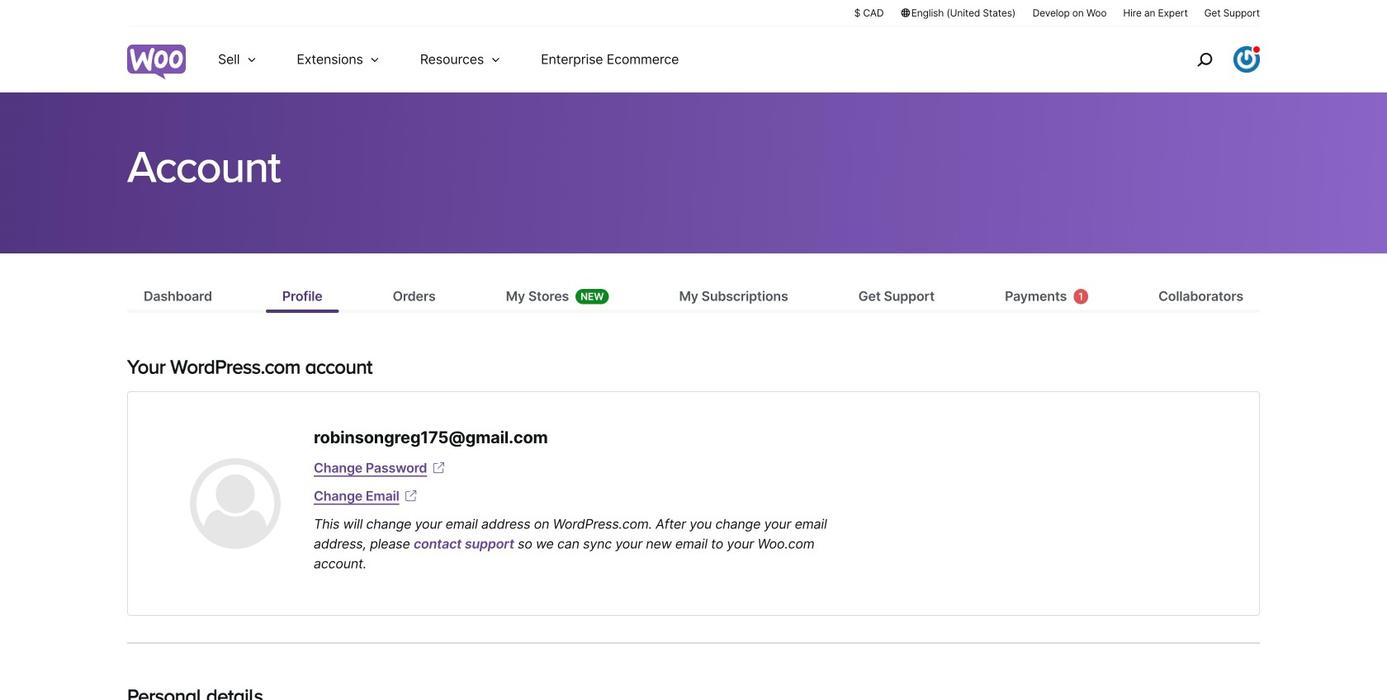 Task type: describe. For each thing, give the bounding box(es) containing it.
gravatar image image
[[190, 459, 281, 549]]

external link image
[[431, 460, 447, 477]]



Task type: vqa. For each thing, say whether or not it's contained in the screenshot.
option
no



Task type: locate. For each thing, give the bounding box(es) containing it.
external link image
[[403, 488, 419, 505]]

service navigation menu element
[[1162, 33, 1261, 86]]

open account menu image
[[1234, 46, 1261, 73]]

search image
[[1192, 46, 1219, 73]]



